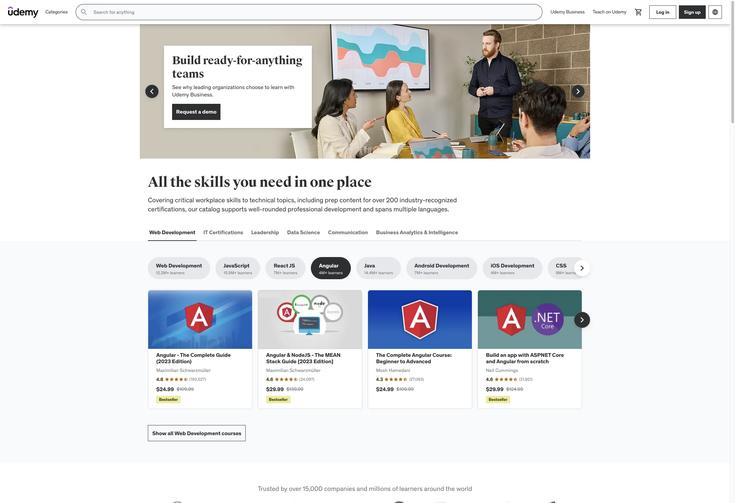 Task type: vqa. For each thing, say whether or not it's contained in the screenshot.


Task type: locate. For each thing, give the bounding box(es) containing it.
for-
[[237, 53, 256, 68]]

workplace
[[196, 196, 225, 204]]

guide inside angular - the complete guide (2023 edition)
[[216, 352, 231, 358]]

1 horizontal spatial build
[[486, 352, 499, 358]]

0 horizontal spatial 7m+
[[274, 270, 282, 275]]

1 horizontal spatial business
[[566, 9, 585, 15]]

business left the teach
[[566, 9, 585, 15]]

angular 4m+ learners
[[319, 262, 343, 275]]

udemy inside build ready-for-anything teams see why leading organizations choose to learn with udemy business.
[[172, 91, 189, 98]]

web development 12.2m+ learners
[[156, 262, 202, 275]]

js
[[289, 262, 295, 269]]

the inside angular - the complete guide (2023 edition)
[[180, 352, 189, 358]]

complete inside angular - the complete guide (2023 edition)
[[190, 352, 215, 358]]

to inside covering critical workplace skills to technical topics, including prep content for over 200 industry-recognized certifications, our catalog supports well-rounded professional development and spans multiple languages.
[[242, 196, 248, 204]]

learners
[[170, 270, 185, 275], [238, 270, 252, 275], [283, 270, 298, 275], [328, 270, 343, 275], [379, 270, 393, 275], [424, 270, 438, 275], [500, 270, 515, 275], [565, 270, 580, 275], [400, 485, 423, 493]]

development inside web development 12.2m+ learners
[[169, 262, 202, 269]]

and inside build an app with aspnet core and angular from scratch
[[486, 358, 496, 365]]

learn
[[271, 84, 283, 90]]

angular inside angular & nodejs - the mean stack guide [2023 edition]
[[266, 352, 286, 358]]

udemy business link
[[547, 4, 589, 20]]

1 vertical spatial in
[[294, 174, 307, 191]]

see
[[172, 84, 181, 90]]

spans
[[375, 205, 392, 213]]

certifications
[[209, 229, 243, 236]]

over right by
[[289, 485, 301, 493]]

log in
[[656, 9, 670, 15]]

web up 12.2m+
[[156, 262, 167, 269]]

to up "supports"
[[242, 196, 248, 204]]

leadership
[[251, 229, 279, 236]]

millions
[[369, 485, 391, 493]]

log
[[656, 9, 665, 15]]

1 4m+ from the left
[[319, 270, 327, 275]]

2 horizontal spatial udemy
[[612, 9, 627, 15]]

learners inside web development 12.2m+ learners
[[170, 270, 185, 275]]

angular & nodejs - the mean stack guide [2023 edition]
[[266, 352, 341, 365]]

1 horizontal spatial complete
[[387, 352, 411, 358]]

teach on udemy link
[[589, 4, 631, 20]]

4m+ inside ios development 4m+ learners
[[491, 270, 499, 275]]

2 complete from the left
[[387, 352, 411, 358]]

0 vertical spatial the
[[170, 174, 192, 191]]

1 vertical spatial to
[[242, 196, 248, 204]]

angular inside build an app with aspnet core and angular from scratch
[[497, 358, 516, 365]]

0 vertical spatial in
[[666, 9, 670, 15]]

& left nodejs
[[287, 352, 290, 358]]

0 vertical spatial skills
[[194, 174, 230, 191]]

0 horizontal spatial -
[[177, 352, 179, 358]]

the left world
[[446, 485, 455, 493]]

carousel element
[[140, 24, 590, 175], [148, 290, 590, 409]]

web for web development 12.2m+ learners
[[156, 262, 167, 269]]

1 horizontal spatial in
[[666, 9, 670, 15]]

0 horizontal spatial udemy
[[172, 91, 189, 98]]

carousel element containing angular - the complete guide (2023 edition)
[[148, 290, 590, 409]]

learners inside javascript 15.5m+ learners
[[238, 270, 252, 275]]

and left millions at the right
[[357, 485, 367, 493]]

1 vertical spatial build
[[486, 352, 499, 358]]

with right learn
[[284, 84, 294, 90]]

angular for -
[[156, 352, 176, 358]]

web development button
[[148, 224, 197, 240]]

learners inside android development 7m+ learners
[[424, 270, 438, 275]]

skills up "supports"
[[227, 196, 241, 204]]

1 vertical spatial business
[[376, 229, 399, 236]]

teach on udemy
[[593, 9, 627, 15]]

web development
[[149, 229, 195, 236]]

1 horizontal spatial the
[[446, 485, 455, 493]]

need
[[260, 174, 292, 191]]

in up including
[[294, 174, 307, 191]]

7m+ down android
[[415, 270, 423, 275]]

-
[[177, 352, 179, 358], [312, 352, 314, 358]]

0 horizontal spatial complete
[[190, 352, 215, 358]]

0 vertical spatial over
[[373, 196, 385, 204]]

0 vertical spatial web
[[149, 229, 161, 236]]

to inside build ready-for-anything teams see why leading organizations choose to learn with udemy business.
[[265, 84, 270, 90]]

1 vertical spatial skills
[[227, 196, 241, 204]]

to inside the complete angular course: beginner to advanced
[[400, 358, 405, 365]]

angular inside angular - the complete guide (2023 edition)
[[156, 352, 176, 358]]

2 4m+ from the left
[[491, 270, 499, 275]]

beginner
[[376, 358, 399, 365]]

7m+ down react
[[274, 270, 282, 275]]

css
[[556, 262, 567, 269]]

to
[[265, 84, 270, 90], [242, 196, 248, 204], [400, 358, 405, 365]]

2 - from the left
[[312, 352, 314, 358]]

2 horizontal spatial the
[[376, 352, 385, 358]]

development
[[162, 229, 195, 236], [169, 262, 202, 269], [436, 262, 469, 269], [501, 262, 535, 269], [187, 430, 221, 437]]

- inside angular & nodejs - the mean stack guide [2023 edition]
[[312, 352, 314, 358]]

teams
[[172, 67, 204, 81]]

build left an on the right of the page
[[486, 352, 499, 358]]

1 vertical spatial over
[[289, 485, 301, 493]]

with inside build ready-for-anything teams see why leading organizations choose to learn with udemy business.
[[284, 84, 294, 90]]

development up 12.2m+
[[169, 262, 202, 269]]

in right log
[[666, 9, 670, 15]]

1 vertical spatial &
[[287, 352, 290, 358]]

14.4m+
[[364, 270, 378, 275]]

development inside button
[[162, 229, 195, 236]]

skills up workplace
[[194, 174, 230, 191]]

1 vertical spatial the
[[446, 485, 455, 493]]

web down certifications,
[[149, 229, 161, 236]]

development inside android development 7m+ learners
[[436, 262, 469, 269]]

1 vertical spatial with
[[518, 352, 529, 358]]

7m+ for react js
[[274, 270, 282, 275]]

1 horizontal spatial 7m+
[[415, 270, 423, 275]]

0 horizontal spatial guide
[[216, 352, 231, 358]]

development down certifications,
[[162, 229, 195, 236]]

7m+ inside android development 7m+ learners
[[415, 270, 423, 275]]

0 vertical spatial build
[[172, 53, 201, 68]]

business inside business analytics & intelligence button
[[376, 229, 399, 236]]

0 horizontal spatial with
[[284, 84, 294, 90]]

data science button
[[286, 224, 321, 240]]

and left an on the right of the page
[[486, 358, 496, 365]]

3 the from the left
[[376, 352, 385, 358]]

it certifications
[[203, 229, 243, 236]]

and
[[363, 205, 374, 213], [486, 358, 496, 365], [357, 485, 367, 493]]

complete
[[190, 352, 215, 358], [387, 352, 411, 358]]

industry-
[[400, 196, 426, 204]]

an
[[500, 352, 506, 358]]

build for an
[[486, 352, 499, 358]]

development
[[324, 205, 362, 213]]

1 horizontal spatial 4m+
[[491, 270, 499, 275]]

build for ready-
[[172, 53, 201, 68]]

to right "beginner"
[[400, 358, 405, 365]]

the inside the complete angular course: beginner to advanced
[[376, 352, 385, 358]]

0 vertical spatial with
[[284, 84, 294, 90]]

1 vertical spatial next image
[[577, 315, 588, 325]]

1 horizontal spatial to
[[265, 84, 270, 90]]

& inside button
[[424, 229, 428, 236]]

1 horizontal spatial guide
[[282, 358, 297, 365]]

0 vertical spatial business
[[566, 9, 585, 15]]

udemy business
[[551, 9, 585, 15]]

0 horizontal spatial to
[[242, 196, 248, 204]]

1 complete from the left
[[190, 352, 215, 358]]

0 horizontal spatial in
[[294, 174, 307, 191]]

0 horizontal spatial business
[[376, 229, 399, 236]]

development left courses
[[187, 430, 221, 437]]

web right all
[[174, 430, 186, 437]]

next image
[[577, 263, 588, 274], [577, 315, 588, 325]]

1 the from the left
[[180, 352, 189, 358]]

2 vertical spatial to
[[400, 358, 405, 365]]

app
[[508, 352, 517, 358]]

0 horizontal spatial build
[[172, 53, 201, 68]]

development for web development 12.2m+ learners
[[169, 262, 202, 269]]

css 9m+ learners
[[556, 262, 580, 275]]

request
[[176, 108, 197, 115]]

communication
[[328, 229, 368, 236]]

trusted by over 15,000 companies and millions of learners around the world
[[258, 485, 472, 493]]

choose
[[246, 84, 263, 90]]

over up spans on the top right of the page
[[373, 196, 385, 204]]

2 the from the left
[[315, 352, 324, 358]]

show all web development courses
[[152, 430, 241, 437]]

guide
[[216, 352, 231, 358], [282, 358, 297, 365]]

angular inside angular 4m+ learners
[[319, 262, 339, 269]]

- right the (2023
[[177, 352, 179, 358]]

development inside ios development 4m+ learners
[[501, 262, 535, 269]]

development right ios
[[501, 262, 535, 269]]

& right the analytics
[[424, 229, 428, 236]]

1 vertical spatial web
[[156, 262, 167, 269]]

and down for
[[363, 205, 374, 213]]

business analytics & intelligence
[[376, 229, 458, 236]]

12.2m+
[[156, 270, 169, 275]]

well-
[[249, 205, 262, 213]]

1 vertical spatial and
[[486, 358, 496, 365]]

javascript 15.5m+ learners
[[224, 262, 252, 275]]

the
[[180, 352, 189, 358], [315, 352, 324, 358], [376, 352, 385, 358]]

1 horizontal spatial over
[[373, 196, 385, 204]]

it certifications button
[[202, 224, 245, 240]]

carousel element containing build ready-for-anything teams
[[140, 24, 590, 175]]

0 horizontal spatial &
[[287, 352, 290, 358]]

2 horizontal spatial to
[[400, 358, 405, 365]]

java
[[364, 262, 375, 269]]

udemy
[[551, 9, 565, 15], [612, 9, 627, 15], [172, 91, 189, 98]]

nodejs
[[291, 352, 311, 358]]

1 - from the left
[[177, 352, 179, 358]]

of
[[392, 485, 398, 493]]

0 horizontal spatial the
[[180, 352, 189, 358]]

web for web development
[[149, 229, 161, 236]]

1 horizontal spatial -
[[312, 352, 314, 358]]

to left learn
[[265, 84, 270, 90]]

0 horizontal spatial over
[[289, 485, 301, 493]]

0 horizontal spatial 4m+
[[319, 270, 327, 275]]

0 vertical spatial carousel element
[[140, 24, 590, 175]]

covering
[[148, 196, 173, 204]]

1 7m+ from the left
[[274, 270, 282, 275]]

udemy image
[[8, 6, 39, 18]]

complete inside the complete angular course: beginner to advanced
[[387, 352, 411, 358]]

1 horizontal spatial &
[[424, 229, 428, 236]]

& inside angular & nodejs - the mean stack guide [2023 edition]
[[287, 352, 290, 358]]

build up why
[[172, 53, 201, 68]]

7m+ inside react js 7m+ learners
[[274, 270, 282, 275]]

web inside web development 12.2m+ learners
[[156, 262, 167, 269]]

4m+
[[319, 270, 327, 275], [491, 270, 499, 275]]

2 7m+ from the left
[[415, 270, 423, 275]]

angular
[[319, 262, 339, 269], [156, 352, 176, 358], [266, 352, 286, 358], [412, 352, 432, 358], [497, 358, 516, 365]]

0 vertical spatial next image
[[577, 263, 588, 274]]

1 horizontal spatial with
[[518, 352, 529, 358]]

over
[[373, 196, 385, 204], [289, 485, 301, 493]]

development right android
[[436, 262, 469, 269]]

1 vertical spatial carousel element
[[148, 290, 590, 409]]

build inside build ready-for-anything teams see why leading organizations choose to learn with udemy business.
[[172, 53, 201, 68]]

0 vertical spatial &
[[424, 229, 428, 236]]

business down spans on the top right of the page
[[376, 229, 399, 236]]

with right 'app'
[[518, 352, 529, 358]]

- right nodejs
[[312, 352, 314, 358]]

- inside angular - the complete guide (2023 edition)
[[177, 352, 179, 358]]

(2023
[[156, 358, 171, 365]]

submit search image
[[80, 8, 88, 16]]

1 horizontal spatial the
[[315, 352, 324, 358]]

0 vertical spatial to
[[265, 84, 270, 90]]

web inside button
[[149, 229, 161, 236]]

1 next image from the top
[[577, 263, 588, 274]]

edition]
[[314, 358, 333, 365]]

scratch
[[530, 358, 549, 365]]

by
[[281, 485, 288, 493]]

ios development 4m+ learners
[[491, 262, 535, 275]]

business
[[566, 9, 585, 15], [376, 229, 399, 236]]

0 vertical spatial and
[[363, 205, 374, 213]]

the up 'critical' on the top of page
[[170, 174, 192, 191]]

teach
[[593, 9, 605, 15]]

build inside build an app with aspnet core and angular from scratch
[[486, 352, 499, 358]]

over inside covering critical workplace skills to technical topics, including prep content for over 200 industry-recognized certifications, our catalog supports well-rounded professional development and spans multiple languages.
[[373, 196, 385, 204]]



Task type: describe. For each thing, give the bounding box(es) containing it.
learners inside css 9m+ learners
[[565, 270, 580, 275]]

build an app with aspnet core and angular from scratch link
[[486, 352, 564, 365]]

next image
[[573, 86, 584, 97]]

leadership button
[[250, 224, 280, 240]]

the inside angular & nodejs - the mean stack guide [2023 edition]
[[315, 352, 324, 358]]

for
[[363, 196, 371, 204]]

in inside log in 'link'
[[666, 9, 670, 15]]

rounded
[[262, 205, 286, 213]]

recognized
[[426, 196, 457, 204]]

technical
[[250, 196, 275, 204]]

volkswagen logo image
[[169, 502, 186, 503]]

companies
[[324, 485, 355, 493]]

our
[[188, 205, 197, 213]]

javascript
[[224, 262, 250, 269]]

sign up
[[684, 9, 701, 15]]

from
[[517, 358, 529, 365]]

why
[[183, 84, 192, 90]]

world
[[457, 485, 472, 493]]

react js 7m+ learners
[[274, 262, 298, 275]]

build an app with aspnet core and angular from scratch
[[486, 352, 564, 365]]

log in link
[[650, 5, 676, 19]]

1 horizontal spatial udemy
[[551, 9, 565, 15]]

angular for 4m+
[[319, 262, 339, 269]]

sign up link
[[679, 5, 706, 19]]

organizations
[[212, 84, 245, 90]]

prep
[[325, 196, 338, 204]]

procter & gamble logo image
[[391, 502, 407, 503]]

2 vertical spatial and
[[357, 485, 367, 493]]

intelligence
[[429, 229, 458, 236]]

professional
[[288, 205, 323, 213]]

a
[[198, 108, 201, 115]]

and inside covering critical workplace skills to technical topics, including prep content for over 200 industry-recognized certifications, our catalog supports well-rounded professional development and spans multiple languages.
[[363, 205, 374, 213]]

4m+ inside angular 4m+ learners
[[319, 270, 327, 275]]

business.
[[190, 91, 213, 98]]

with inside build an app with aspnet core and angular from scratch
[[518, 352, 529, 358]]

all
[[148, 174, 168, 191]]

development for web development
[[162, 229, 195, 236]]

critical
[[175, 196, 194, 204]]

demo
[[202, 108, 217, 115]]

next image inside topic filters element
[[577, 263, 588, 274]]

9m+
[[556, 270, 564, 275]]

learners inside ios development 4m+ learners
[[500, 270, 515, 275]]

skills inside covering critical workplace skills to technical topics, including prep content for over 200 industry-recognized certifications, our catalog supports well-rounded professional development and spans multiple languages.
[[227, 196, 241, 204]]

all
[[168, 430, 173, 437]]

communication button
[[327, 224, 369, 240]]

stack
[[266, 358, 281, 365]]

development for android development 7m+ learners
[[436, 262, 469, 269]]

course:
[[433, 352, 452, 358]]

business analytics & intelligence button
[[375, 224, 460, 240]]

ready-
[[203, 53, 237, 68]]

on
[[606, 9, 611, 15]]

around
[[424, 485, 444, 493]]

sign
[[684, 9, 694, 15]]

all the skills you need in one place
[[148, 174, 372, 191]]

2 vertical spatial web
[[174, 430, 186, 437]]

certifications,
[[148, 205, 187, 213]]

aspnet
[[530, 352, 551, 358]]

development for ios development 4m+ learners
[[501, 262, 535, 269]]

edition)
[[172, 358, 192, 365]]

courses
[[222, 430, 241, 437]]

choose a language image
[[712, 9, 719, 15]]

including
[[297, 196, 323, 204]]

android development 7m+ learners
[[415, 262, 469, 275]]

previous image
[[147, 86, 157, 97]]

supports
[[222, 205, 247, 213]]

learners inside java 14.4m+ learners
[[379, 270, 393, 275]]

android
[[415, 262, 435, 269]]

show all web development courses link
[[148, 425, 246, 442]]

angular inside the complete angular course: beginner to advanced
[[412, 352, 432, 358]]

topics,
[[277, 196, 296, 204]]

angular & nodejs - the mean stack guide [2023 edition] link
[[266, 352, 341, 365]]

request a demo link
[[172, 104, 221, 120]]

angular for &
[[266, 352, 286, 358]]

multiple
[[394, 205, 417, 213]]

science
[[300, 229, 320, 236]]

mean
[[325, 352, 341, 358]]

[2023
[[298, 358, 312, 365]]

learners inside angular 4m+ learners
[[328, 270, 343, 275]]

request a demo
[[176, 108, 217, 115]]

guide inside angular & nodejs - the mean stack guide [2023 edition]
[[282, 358, 297, 365]]

0 horizontal spatial the
[[170, 174, 192, 191]]

2 next image from the top
[[577, 315, 588, 325]]

business inside udemy business link
[[566, 9, 585, 15]]

ios
[[491, 262, 500, 269]]

it
[[203, 229, 208, 236]]

shopping cart with 0 items image
[[635, 8, 643, 16]]

topic filters element
[[148, 257, 590, 279]]

angular - the complete guide (2023 edition)
[[156, 352, 231, 365]]

learners inside react js 7m+ learners
[[283, 270, 298, 275]]

200
[[386, 196, 398, 204]]

core
[[552, 352, 564, 358]]

leading
[[194, 84, 211, 90]]

the complete angular course: beginner to advanced link
[[376, 352, 452, 365]]

place
[[337, 174, 372, 191]]

react
[[274, 262, 288, 269]]

java 14.4m+ learners
[[364, 262, 393, 275]]

ericsson logo image
[[542, 502, 561, 503]]

build ready-for-anything teams see why leading organizations choose to learn with udemy business.
[[172, 53, 303, 98]]

data science
[[287, 229, 320, 236]]

7m+ for android development
[[415, 270, 423, 275]]

categories button
[[41, 4, 72, 20]]

show
[[152, 430, 166, 437]]

languages.
[[418, 205, 449, 213]]

data
[[287, 229, 299, 236]]

Search for anything text field
[[92, 6, 534, 18]]

the complete angular course: beginner to advanced
[[376, 352, 452, 365]]



